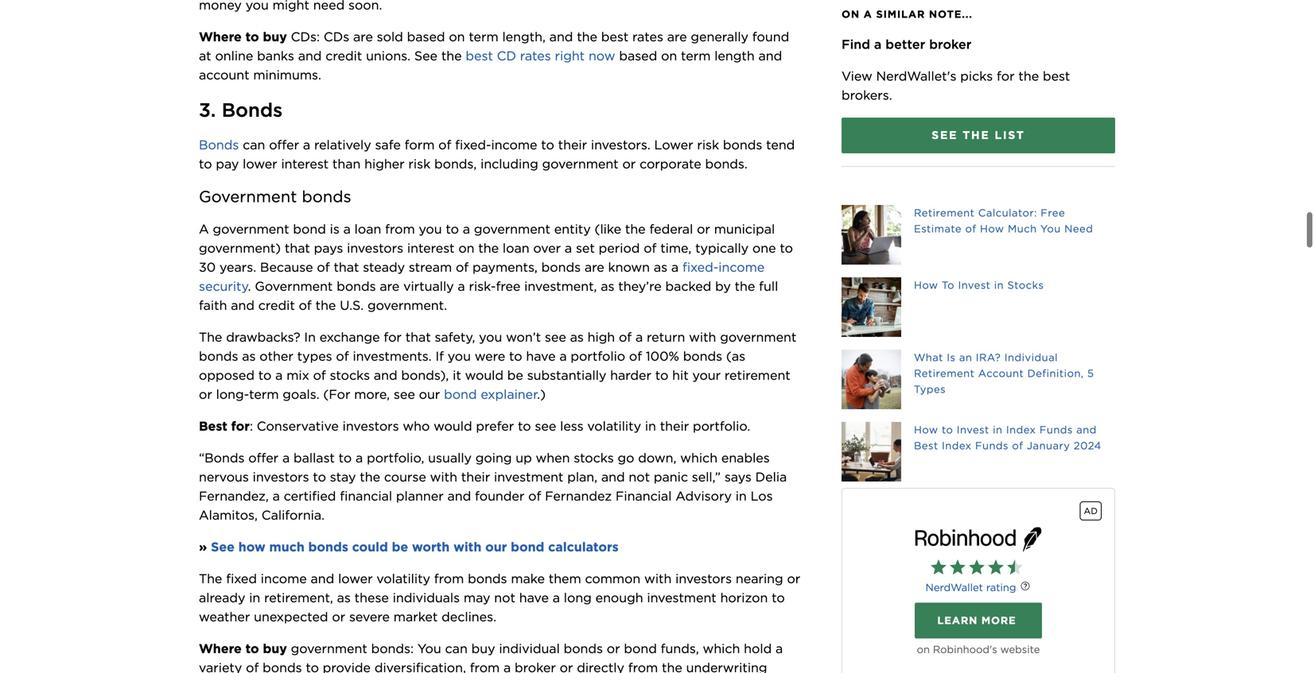 Task type: describe. For each thing, give the bounding box(es) containing it.
to right one
[[780, 241, 793, 256]]

1 horizontal spatial broker
[[929, 37, 972, 52]]

on inside based on term length and account minimums.
[[661, 48, 677, 64]]

retirement inside retirement calculator: free estimate of how much you need
[[914, 207, 975, 219]]

to down other
[[258, 368, 272, 383]]

an
[[959, 352, 972, 364]]

see how much bonds could be worth with our bond calculators link
[[211, 540, 619, 555]]

a down time,
[[671, 260, 679, 275]]

to right prefer
[[518, 419, 531, 434]]

of inside "bonds offer a ballast to a portfolio, usually going up when stocks go down, which enables nervous investors to stay the course with their investment plan, and not panic sell," says delia fernandez, a certified financial planner and founder of fernandez financial advisory in los alamitos, california.
[[528, 489, 541, 504]]

best inside view nerdwallet's picks for the best brokers.
[[1043, 68, 1070, 84]]

fernandez
[[545, 489, 612, 504]]

retirement
[[725, 368, 790, 383]]

lower
[[654, 137, 693, 153]]

how is this rating determined? image
[[1008, 571, 1043, 606]]

from down individual
[[470, 661, 500, 674]]

learn more
[[937, 615, 1016, 627]]

federal
[[649, 221, 693, 237]]

the up period
[[625, 221, 646, 237]]

bond down it
[[444, 387, 477, 402]]

see inside cds: cds are sold based on term length, and the best rates are generally found at online banks and credit unions. see the
[[414, 48, 438, 64]]

calculator:
[[978, 207, 1037, 219]]

the left the u.s.
[[315, 298, 336, 313]]

a up fixed-income security
[[463, 221, 470, 237]]

buy for cds:
[[263, 29, 287, 44]]

delia
[[755, 470, 787, 485]]

and down go
[[601, 470, 625, 485]]

0 horizontal spatial risk
[[408, 156, 430, 172]]

how to invest in index funds and best index funds of january 2024
[[914, 424, 1102, 452]]

1 horizontal spatial our
[[485, 540, 507, 555]]

as inside a government bond is a loan from you to a government entity (like the federal or municipal government) that pays investors interest on the loan over a set period of time, typically one to 30 years. because of that steady stream of payments, bonds are known as a
[[654, 260, 667, 275]]

how to invest in stocks link
[[842, 278, 1115, 337]]

provide
[[323, 661, 371, 674]]

planner
[[396, 489, 444, 504]]

won't
[[506, 330, 541, 345]]

(for
[[323, 387, 350, 402]]

their inside "bonds offer a ballast to a portfolio, usually going up when stocks go down, which enables nervous investors to stay the course with their investment plan, and not panic sell," says delia fernandez, a certified financial planner and founder of fernandez financial advisory in los alamitos, california.
[[461, 470, 490, 485]]

would inside the drawbacks? in exchange for that safety, you won't see as high of a return with government bonds as other types of investments. if you were to have a portfolio of 100% bonds (as opposed to a mix of stocks and bonds), it would be substantially harder to hit your retirement or long-term goals. (for more, see our
[[465, 368, 504, 383]]

already
[[199, 591, 245, 606]]

to down weather
[[245, 641, 259, 657]]

with inside the drawbacks? in exchange for that safety, you won't see as high of a return with government bonds as other types of investments. if you were to have a portfolio of 100% bonds (as opposed to a mix of stocks and bonds), it would be substantially harder to hit your retirement or long-term goals. (for more, see our
[[689, 330, 716, 345]]

which inside government bonds: you can buy individual bonds or bond funds, which hold a variety of bonds to provide diversification, from a broker or directly from the underwritin
[[703, 641, 740, 657]]

1 vertical spatial loan
[[503, 241, 529, 256]]

best for : conservative investors who would prefer to see less volatility in their portfolio.
[[199, 419, 750, 434]]

of left time,
[[644, 241, 657, 256]]

based inside cds: cds are sold based on term length, and the best rates are generally found at online banks and credit unions. see the
[[407, 29, 445, 44]]

cds
[[324, 29, 349, 44]]

the inside view nerdwallet's picks for the best brokers.
[[1018, 68, 1039, 84]]

retirement calculator: free estimate of how much you need link
[[842, 205, 1115, 265]]

of up harder
[[629, 349, 642, 364]]

individual
[[499, 641, 560, 657]]

government inside the drawbacks? in exchange for that safety, you won't see as high of a return with government bonds as other types of investments. if you were to have a portfolio of 100% bonds (as opposed to a mix of stocks and bonds), it would be substantially harder to hit your retirement or long-term goals. (for more, see our
[[720, 330, 797, 345]]

where for cds: cds are sold based on term length, and the best rates are generally found at online banks and credit unions. see the
[[199, 29, 242, 44]]

a up stay
[[356, 451, 363, 466]]

the left list
[[963, 128, 990, 142]]

government up government)
[[213, 221, 289, 237]]

best inside cds: cds are sold based on term length, and the best rates are generally found at online banks and credit unions. see the
[[601, 29, 629, 44]]

bonds link
[[199, 137, 239, 153]]

0 horizontal spatial for
[[231, 419, 250, 434]]

to down won't
[[509, 349, 522, 364]]

"bonds
[[199, 451, 245, 466]]

and inside based on term length and account minimums.
[[758, 48, 782, 64]]

invest for to
[[957, 424, 989, 436]]

our inside the drawbacks? in exchange for that safety, you won't see as high of a return with government bonds as other types of investments. if you were to have a portfolio of 100% bonds (as opposed to a mix of stocks and bonds), it would be substantially harder to hit your retirement or long-term goals. (for more, see our
[[419, 387, 440, 402]]

1 horizontal spatial that
[[334, 260, 359, 275]]

bonds),
[[401, 368, 449, 383]]

bonds inside the fixed income and lower volatility from bonds make them common with investors nearing or already in retirement, as these individuals may not have a long enough investment horizon to weather unexpected or severe market declines.
[[468, 571, 507, 587]]

income inside the fixed income and lower volatility from bonds make them common with investors nearing or already in retirement, as these individuals may not have a long enough investment horizon to weather unexpected or severe market declines.
[[261, 571, 307, 587]]

on inside cds: cds are sold based on term length, and the best rates are generally found at online banks and credit unions. see the
[[449, 29, 465, 44]]

have inside the drawbacks? in exchange for that safety, you won't see as high of a return with government bonds as other types of investments. if you were to have a portfolio of 100% bonds (as opposed to a mix of stocks and bonds), it would be substantially harder to hit your retirement or long-term goals. (for more, see our
[[526, 349, 556, 364]]

make
[[511, 571, 545, 587]]

how inside retirement calculator: free estimate of how much you need
[[980, 223, 1004, 235]]

is
[[947, 352, 956, 364]]

bonds up the "is"
[[302, 187, 351, 206]]

as inside the fixed income and lower volatility from bonds make them common with investors nearing or already in retirement, as these individuals may not have a long enough investment horizon to weather unexpected or severe market declines.
[[337, 591, 351, 606]]

. government bonds are virtually a risk-free investment, as they're backed by the full faith and credit of the u.s. government.
[[199, 279, 782, 313]]

from inside a government bond is a loan from you to a government entity (like the federal or municipal government) that pays investors interest on the loan over a set period of time, typically one to 30 years. because of that steady stream of payments, bonds are known as a
[[385, 221, 415, 237]]

diversification,
[[374, 661, 466, 674]]

los
[[751, 489, 773, 504]]

volatility inside the fixed income and lower volatility from bonds make them common with investors nearing or already in retirement, as these individuals may not have a long enough investment horizon to weather unexpected or severe market declines.
[[377, 571, 430, 587]]

1 vertical spatial see
[[394, 387, 415, 402]]

in inside how to invest in index funds and best index funds of january 2024
[[993, 424, 1003, 436]]

to inside how to invest in index funds and best index funds of january 2024
[[942, 424, 953, 436]]

them
[[549, 571, 581, 587]]

of down types
[[313, 368, 326, 383]]

nerdwallet rating link
[[926, 582, 1016, 594]]

what
[[914, 352, 943, 364]]

it
[[453, 368, 461, 383]]

a government bond is a loan from you to a government entity (like the federal or municipal government) that pays investors interest on the loan over a set period of time, typically one to 30 years. because of that steady stream of payments, bonds are known as a
[[199, 221, 797, 275]]

from right directly
[[628, 661, 658, 674]]

sell,"
[[692, 470, 721, 485]]

1 vertical spatial best
[[466, 48, 493, 64]]

to inside government bonds: you can buy individual bonds or bond funds, which hold a variety of bonds to provide diversification, from a broker or directly from the underwritin
[[306, 661, 319, 674]]

1 vertical spatial bonds
[[199, 137, 239, 153]]

could
[[352, 540, 388, 555]]

of inside how to invest in index funds and best index funds of january 2024
[[1012, 440, 1023, 452]]

and inside the drawbacks? in exchange for that safety, you won't see as high of a return with government bonds as other types of investments. if you were to have a portfolio of 100% bonds (as opposed to a mix of stocks and bonds), it would be substantially harder to hit your retirement or long-term goals. (for more, see our
[[374, 368, 397, 383]]

a inside the fixed income and lower volatility from bonds make them common with investors nearing or already in retirement, as these individuals may not have a long enough investment horizon to weather unexpected or severe market declines.
[[553, 591, 560, 606]]

be inside the drawbacks? in exchange for that safety, you won't see as high of a return with government bonds as other types of investments. if you were to have a portfolio of 100% bonds (as opposed to a mix of stocks and bonds), it would be substantially harder to hit your retirement or long-term goals. (for more, see our
[[507, 368, 523, 383]]

of right stream
[[456, 260, 469, 275]]

in inside "bonds offer a ballast to a portfolio, usually going up when stocks go down, which enables nervous investors to stay the course with their investment plan, and not panic sell," says delia fernandez, a certified financial planner and founder of fernandez financial advisory in los alamitos, california.
[[736, 489, 747, 504]]

term inside the drawbacks? in exchange for that safety, you won't see as high of a return with government bonds as other types of investments. if you were to have a portfolio of 100% bonds (as opposed to a mix of stocks and bonds), it would be substantially harder to hit your retirement or long-term goals. (for more, see our
[[249, 387, 279, 402]]

to up stay
[[339, 451, 352, 466]]

or left directly
[[560, 661, 573, 674]]

steady
[[363, 260, 405, 275]]

calculators
[[548, 540, 619, 555]]

certified
[[284, 489, 336, 504]]

1 horizontal spatial volatility
[[587, 419, 641, 434]]

and up right
[[549, 29, 573, 44]]

to up online
[[245, 29, 259, 44]]

investment inside the fixed income and lower volatility from bonds make them common with investors nearing or already in retirement, as these individuals may not have a long enough investment horizon to weather unexpected or severe market declines.
[[647, 591, 716, 606]]

because
[[260, 260, 313, 275]]

view nerdwallet's picks for the best brokers.
[[842, 68, 1074, 103]]

0 vertical spatial risk
[[697, 137, 719, 153]]

declines.
[[442, 610, 496, 625]]

to left hit
[[655, 368, 668, 383]]

a up california.
[[273, 489, 280, 504]]

credit inside . government bonds are virtually a risk-free investment, as they're backed by the full faith and credit of the u.s. government.
[[258, 298, 295, 313]]

can inside government bonds: you can buy individual bonds or bond funds, which hold a variety of bonds to provide diversification, from a broker or directly from the underwritin
[[445, 641, 468, 657]]

nerdwallet rating
[[926, 582, 1016, 594]]

sold
[[377, 29, 403, 44]]

2 horizontal spatial see
[[932, 128, 958, 142]]

website
[[1000, 644, 1040, 656]]

offer for "bonds
[[248, 451, 279, 466]]

in left "stocks"
[[994, 279, 1004, 292]]

a left ballast
[[282, 451, 290, 466]]

the fixed income and lower volatility from bonds make them common with investors nearing or already in retirement, as these individuals may not have a long enough investment horizon to weather unexpected or severe market declines.
[[199, 571, 804, 625]]

a right find
[[874, 37, 882, 52]]

fixed- inside fixed-income security
[[682, 260, 718, 275]]

and down cds:
[[298, 48, 322, 64]]

definition,
[[1027, 367, 1084, 380]]

3. bonds
[[199, 99, 283, 122]]

bonds up opposed
[[199, 349, 238, 364]]

investors down more,
[[343, 419, 399, 434]]

or inside a government bond is a loan from you to a government entity (like the federal or municipal government) that pays investors interest on the loan over a set period of time, typically one to 30 years. because of that steady stream of payments, bonds are known as a
[[697, 221, 710, 237]]

u.s.
[[340, 298, 364, 313]]

bonds inside . government bonds are virtually a risk-free investment, as they're backed by the full faith and credit of the u.s. government.
[[337, 279, 376, 294]]

where to buy for bonds
[[199, 641, 287, 657]]

1 vertical spatial funds
[[975, 440, 1009, 452]]

0 vertical spatial government
[[199, 187, 297, 206]]

in inside the fixed income and lower volatility from bonds make them common with investors nearing or already in retirement, as these individuals may not have a long enough investment horizon to weather unexpected or severe market declines.
[[249, 591, 260, 606]]

list
[[995, 128, 1025, 142]]

retirement inside 'what is an ira? individual retirement account definition, 5 types'
[[914, 367, 975, 380]]

what is an ira? individual retirement account definition, 5 types link
[[842, 350, 1115, 410]]

interest inside "can offer a relatively safe form of fixed-income to their investors. lower risk bonds tend to pay lower interest than higher risk bonds, including government or corporate bonds."
[[281, 156, 329, 172]]

the right by
[[735, 279, 755, 294]]

investment inside "bonds offer a ballast to a portfolio, usually going up when stocks go down, which enables nervous investors to stay the course with their investment plan, and not panic sell," says delia fernandez, a certified financial planner and founder of fernandez financial advisory in los alamitos, california.
[[494, 470, 563, 485]]

robinhood image
[[915, 527, 1042, 553]]

0 vertical spatial best
[[199, 419, 227, 434]]

may
[[464, 591, 490, 606]]

broker inside government bonds: you can buy individual bonds or bond funds, which hold a variety of bonds to provide diversification, from a broker or directly from the underwritin
[[515, 661, 556, 674]]

1 horizontal spatial funds
[[1039, 424, 1073, 436]]

enough
[[595, 591, 643, 606]]

typically
[[695, 241, 749, 256]]

is
[[330, 221, 339, 237]]

1 vertical spatial be
[[392, 540, 408, 555]]

substantially
[[527, 368, 606, 383]]

virtually
[[403, 279, 454, 294]]

buy inside government bonds: you can buy individual bonds or bond funds, which hold a variety of bonds to provide diversification, from a broker or directly from the underwritin
[[471, 641, 495, 657]]

ira?
[[976, 352, 1001, 364]]

high
[[588, 330, 615, 345]]

the for the drawbacks? in exchange for that safety, you won't see as high of a return with government bonds as other types of investments. if you were to have a portfolio of 100% bonds (as opposed to a mix of stocks and bonds), it would be substantially harder to hit your retirement or long-term goals. (for more, see our
[[199, 330, 222, 345]]

credit inside cds: cds are sold based on term length, and the best rates are generally found at online banks and credit unions. see the
[[326, 48, 362, 64]]

with inside the fixed income and lower volatility from bonds make them common with investors nearing or already in retirement, as these individuals may not have a long enough investment horizon to weather unexpected or severe market declines.
[[644, 571, 672, 587]]

lower inside "can offer a relatively safe form of fixed-income to their investors. lower risk bonds tend to pay lower interest than higher risk bonds, including government or corporate bonds."
[[243, 156, 277, 172]]

picks
[[960, 68, 993, 84]]

where for government bonds: you can buy individual bonds or bond funds, which hold a variety of bonds to provide diversification, from a broker or directly from the underwritin
[[199, 641, 242, 657]]

a left set
[[565, 241, 572, 256]]

stream
[[409, 260, 452, 275]]

by
[[715, 279, 731, 294]]

with inside "bonds offer a ballast to a portfolio, usually going up when stocks go down, which enables nervous investors to stay the course with their investment plan, and not panic sell," says delia fernandez, a certified financial planner and founder of fernandez financial advisory in los alamitos, california.
[[430, 470, 457, 485]]

the left cd
[[441, 48, 462, 64]]

rates inside cds: cds are sold based on term length, and the best rates are generally found at online banks and credit unions. see the
[[632, 29, 663, 44]]

retirement,
[[264, 591, 333, 606]]

1 horizontal spatial you
[[448, 349, 471, 364]]

cds: cds are sold based on term length, and the best rates are generally found at online banks and credit unions. see the
[[199, 29, 793, 64]]

you for from
[[419, 221, 442, 237]]

to up stream
[[446, 221, 459, 237]]

bonds up your
[[683, 349, 722, 364]]

government up "payments,"
[[474, 221, 550, 237]]

to left pay
[[199, 156, 212, 172]]

of right high
[[619, 330, 632, 345]]

are right cds at the top left of page
[[353, 29, 373, 44]]

investors inside "bonds offer a ballast to a portfolio, usually going up when stocks go down, which enables nervous investors to stay the course with their investment plan, and not panic sell," says delia fernandez, a certified financial planner and founder of fernandez financial advisory in los alamitos, california.
[[253, 470, 309, 485]]

of inside government bonds: you can buy individual bonds or bond funds, which hold a variety of bonds to provide diversification, from a broker or directly from the underwritin
[[246, 661, 259, 674]]

in up down, at the bottom
[[645, 419, 656, 434]]

the up "payments,"
[[478, 241, 499, 256]]

more
[[981, 615, 1016, 627]]

0 vertical spatial that
[[285, 241, 310, 256]]

a up substantially
[[559, 349, 567, 364]]

of down exchange
[[336, 349, 349, 364]]

are left generally
[[667, 29, 687, 44]]

stocks inside the drawbacks? in exchange for that safety, you won't see as high of a return with government bonds as other types of investments. if you were to have a portfolio of 100% bonds (as opposed to a mix of stocks and bonds), it would be substantially harder to hit your retirement or long-term goals. (for more, see our
[[330, 368, 370, 383]]

(like
[[595, 221, 621, 237]]

buy for government
[[263, 641, 287, 657]]

variety
[[199, 661, 242, 674]]

1 vertical spatial their
[[660, 419, 689, 434]]

if
[[435, 349, 444, 364]]

to
[[942, 279, 955, 292]]

alamitos,
[[199, 508, 258, 523]]

bond up make
[[511, 540, 544, 555]]

or inside the drawbacks? in exchange for that safety, you won't see as high of a return with government bonds as other types of investments. if you were to have a portfolio of 100% bonds (as opposed to a mix of stocks and bonds), it would be substantially harder to hit your retirement or long-term goals. (for more, see our
[[199, 387, 212, 402]]

0 vertical spatial loan
[[355, 221, 381, 237]]

nervous
[[199, 470, 249, 485]]

as inside . government bonds are virtually a risk-free investment, as they're backed by the full faith and credit of the u.s. government.
[[601, 279, 614, 294]]

who
[[403, 419, 430, 434]]

as down drawbacks?
[[242, 349, 256, 364]]

california.
[[261, 508, 325, 523]]

a right the "is"
[[343, 221, 351, 237]]

a down individual
[[503, 661, 511, 674]]

government inside "can offer a relatively safe form of fixed-income to their investors. lower risk bonds tend to pay lower interest than higher risk bonds, including government or corporate bonds."
[[542, 156, 619, 172]]

types
[[297, 349, 332, 364]]

bonds up directly
[[564, 641, 603, 657]]

term inside based on term length and account minimums.
[[681, 48, 711, 64]]

on left robinhood's
[[917, 644, 930, 656]]

how for to
[[914, 279, 938, 292]]

account
[[199, 67, 249, 83]]

income inside "can offer a relatively safe form of fixed-income to their investors. lower risk bonds tend to pay lower interest than higher risk bonds, including government or corporate bonds."
[[491, 137, 537, 153]]

municipal
[[714, 221, 775, 237]]

best cd rates right now link
[[466, 48, 615, 64]]

find a better broker
[[842, 37, 972, 52]]

2024
[[1074, 440, 1102, 452]]

invest for to
[[958, 279, 991, 292]]

nerdwallet's
[[876, 68, 956, 84]]

the inside government bonds: you can buy individual bonds or bond funds, which hold a variety of bonds to provide diversification, from a broker or directly from the underwritin
[[662, 661, 682, 674]]

have inside the fixed income and lower volatility from bonds make them common with investors nearing or already in retirement, as these individuals may not have a long enough investment horizon to weather unexpected or severe market declines.
[[519, 591, 549, 606]]

relatively
[[314, 137, 371, 153]]



Task type: vqa. For each thing, say whether or not it's contained in the screenshot.
bottommost can
yes



Task type: locate. For each thing, give the bounding box(es) containing it.
fixed- up bonds,
[[455, 137, 491, 153]]

index
[[1006, 424, 1036, 436], [942, 440, 972, 452]]

from inside the fixed income and lower volatility from bonds make them common with investors nearing or already in retirement, as these individuals may not have a long enough investment horizon to weather unexpected or severe market declines.
[[434, 571, 464, 587]]

bonds inside a government bond is a loan from you to a government entity (like the federal or municipal government) that pays investors interest on the loan over a set period of time, typically one to 30 years. because of that steady stream of payments, bonds are known as a
[[541, 260, 581, 275]]

government inside government bonds: you can buy individual bonds or bond funds, which hold a variety of bonds to provide diversification, from a broker or directly from the underwritin
[[291, 641, 367, 657]]

1 vertical spatial income
[[718, 260, 765, 275]]

as down known
[[601, 279, 614, 294]]

or up directly
[[607, 641, 620, 657]]

volatility
[[587, 419, 641, 434], [377, 571, 430, 587]]

government inside . government bonds are virtually a risk-free investment, as they're backed by the full faith and credit of the u.s. government.
[[255, 279, 333, 294]]

how
[[238, 540, 265, 555]]

0 horizontal spatial stocks
[[330, 368, 370, 383]]

1 horizontal spatial based
[[619, 48, 657, 64]]

individual
[[1004, 352, 1058, 364]]

stocks up plan,
[[574, 451, 614, 466]]

to
[[245, 29, 259, 44], [541, 137, 554, 153], [199, 156, 212, 172], [446, 221, 459, 237], [780, 241, 793, 256], [509, 349, 522, 364], [258, 368, 272, 383], [655, 368, 668, 383], [518, 419, 531, 434], [942, 424, 953, 436], [339, 451, 352, 466], [313, 470, 326, 485], [772, 591, 785, 606], [245, 641, 259, 657], [306, 661, 319, 674]]

learn more link
[[915, 604, 1042, 639]]

and inside the fixed income and lower volatility from bonds make them common with investors nearing or already in retirement, as these individuals may not have a long enough investment horizon to weather unexpected or severe market declines.
[[311, 571, 334, 587]]

1 horizontal spatial you
[[1040, 223, 1061, 235]]

in down says
[[736, 489, 747, 504]]

0 horizontal spatial best
[[199, 419, 227, 434]]

broker down individual
[[515, 661, 556, 674]]

a left return
[[636, 330, 643, 345]]

the inside "bonds offer a ballast to a portfolio, usually going up when stocks go down, which enables nervous investors to stay the course with their investment plan, and not panic sell," says delia fernandez, a certified financial planner and founder of fernandez financial advisory in los alamitos, california.
[[360, 470, 380, 485]]

much
[[269, 540, 305, 555]]

to down ballast
[[313, 470, 326, 485]]

1 where from the top
[[199, 29, 242, 44]]

1 vertical spatial retirement
[[914, 367, 975, 380]]

bonds inside "can offer a relatively safe form of fixed-income to their investors. lower risk bonds tend to pay lower interest than higher risk bonds, including government or corporate bonds."
[[723, 137, 762, 153]]

0 vertical spatial income
[[491, 137, 537, 153]]

bonds up may
[[468, 571, 507, 587]]

portfolio
[[571, 349, 625, 364]]

broker
[[929, 37, 972, 52], [515, 661, 556, 674]]

0 vertical spatial volatility
[[587, 419, 641, 434]]

1 vertical spatial how
[[914, 279, 938, 292]]

1 vertical spatial lower
[[338, 571, 373, 587]]

1 vertical spatial the
[[199, 571, 222, 587]]

2 vertical spatial see
[[535, 419, 556, 434]]

with right worth
[[453, 540, 481, 555]]

or inside "can offer a relatively safe form of fixed-income to their investors. lower risk bonds tend to pay lower interest than higher risk bonds, including government or corporate bonds."
[[622, 156, 636, 172]]

broker down note...
[[929, 37, 972, 52]]

0 horizontal spatial rates
[[520, 48, 551, 64]]

financial
[[616, 489, 672, 504]]

1 vertical spatial best
[[914, 440, 938, 452]]

0 vertical spatial their
[[558, 137, 587, 153]]

january
[[1027, 440, 1070, 452]]

1 vertical spatial index
[[942, 440, 972, 452]]

rates
[[632, 29, 663, 44], [520, 48, 551, 64]]

which up sell,"
[[680, 451, 718, 466]]

on inside a government bond is a loan from you to a government entity (like the federal or municipal government) that pays investors interest on the loan over a set period of time, typically one to 30 years. because of that steady stream of payments, bonds are known as a
[[458, 241, 474, 256]]

investors inside a government bond is a loan from you to a government entity (like the federal or municipal government) that pays investors interest on the loan over a set period of time, typically one to 30 years. because of that steady stream of payments, bonds are known as a
[[347, 241, 403, 256]]

their left investors.
[[558, 137, 587, 153]]

0 vertical spatial credit
[[326, 48, 362, 64]]

1 horizontal spatial loan
[[503, 241, 529, 256]]

see right unions.
[[414, 48, 438, 64]]

2 vertical spatial you
[[448, 349, 471, 364]]

0 vertical spatial funds
[[1039, 424, 1073, 436]]

rates left generally
[[632, 29, 663, 44]]

1 vertical spatial term
[[681, 48, 711, 64]]

in
[[994, 279, 1004, 292], [645, 419, 656, 434], [993, 424, 1003, 436], [736, 489, 747, 504], [249, 591, 260, 606]]

and
[[549, 29, 573, 44], [298, 48, 322, 64], [758, 48, 782, 64], [231, 298, 255, 313], [374, 368, 397, 383], [1076, 424, 1097, 436], [601, 470, 625, 485], [447, 489, 471, 504], [311, 571, 334, 587]]

investors up steady on the left top
[[347, 241, 403, 256]]

the
[[577, 29, 597, 44], [441, 48, 462, 64], [1018, 68, 1039, 84], [963, 128, 990, 142], [625, 221, 646, 237], [478, 241, 499, 256], [735, 279, 755, 294], [315, 298, 336, 313], [360, 470, 380, 485], [662, 661, 682, 674]]

1 vertical spatial risk
[[408, 156, 430, 172]]

and inside how to invest in index funds and best index funds of january 2024
[[1076, 424, 1097, 436]]

or right nearing
[[787, 571, 800, 587]]

0 vertical spatial the
[[199, 330, 222, 345]]

0 horizontal spatial index
[[942, 440, 972, 452]]

not inside the fixed income and lower volatility from bonds make them common with investors nearing or already in retirement, as these individuals may not have a long enough investment horizon to weather unexpected or severe market declines.
[[494, 591, 515, 606]]

with
[[689, 330, 716, 345], [430, 470, 457, 485], [453, 540, 481, 555], [644, 571, 672, 587]]

best
[[601, 29, 629, 44], [466, 48, 493, 64], [1043, 68, 1070, 84]]

are inside . government bonds are virtually a risk-free investment, as they're backed by the full faith and credit of the u.s. government.
[[380, 279, 400, 294]]

0 horizontal spatial loan
[[355, 221, 381, 237]]

1 vertical spatial stocks
[[574, 451, 614, 466]]

2 horizontal spatial best
[[1043, 68, 1070, 84]]

investments.
[[353, 349, 432, 364]]

that inside the drawbacks? in exchange for that safety, you won't see as high of a return with government bonds as other types of investments. if you were to have a portfolio of 100% bonds (as opposed to a mix of stocks and bonds), it would be substantially harder to hit your retirement or long-term goals. (for more, see our
[[405, 330, 431, 345]]

2 vertical spatial for
[[231, 419, 250, 434]]

now
[[589, 48, 615, 64]]

a
[[199, 221, 209, 237]]

investment
[[494, 470, 563, 485], [647, 591, 716, 606]]

0 vertical spatial how
[[980, 223, 1004, 235]]

1 horizontal spatial be
[[507, 368, 523, 383]]

form
[[405, 137, 435, 153]]

0 vertical spatial where to buy
[[199, 29, 287, 44]]

or left the long-
[[199, 387, 212, 402]]

a inside "can offer a relatively safe form of fixed-income to their investors. lower risk bonds tend to pay lower interest than higher risk bonds, including government or corporate bonds."
[[303, 137, 310, 153]]

buy down unexpected
[[263, 641, 287, 657]]

2 the from the top
[[199, 571, 222, 587]]

and down usually
[[447, 489, 471, 504]]

0 vertical spatial see
[[545, 330, 566, 345]]

in
[[304, 330, 316, 345]]

1 horizontal spatial not
[[629, 470, 650, 485]]

entity
[[554, 221, 591, 237]]

fixed-income security
[[199, 260, 768, 294]]

are down steady on the left top
[[380, 279, 400, 294]]

2 retirement from the top
[[914, 367, 975, 380]]

bonds right the 3.
[[222, 99, 283, 122]]

set
[[576, 241, 595, 256]]

bond
[[293, 221, 326, 237], [444, 387, 477, 402], [511, 540, 544, 555], [624, 641, 657, 657]]

how down calculator:
[[980, 223, 1004, 235]]

can inside "can offer a relatively safe form of fixed-income to their investors. lower risk bonds tend to pay lower interest than higher risk bonds, including government or corporate bonds."
[[243, 137, 265, 153]]

the inside the fixed income and lower volatility from bonds make them common with investors nearing or already in retirement, as these individuals may not have a long enough investment horizon to weather unexpected or severe market declines.
[[199, 571, 222, 587]]

fixed- inside "can offer a relatively safe form of fixed-income to their investors. lower risk bonds tend to pay lower interest than higher risk bonds, including government or corporate bonds."
[[455, 137, 491, 153]]

account
[[978, 367, 1024, 380]]

0 vertical spatial rates
[[632, 29, 663, 44]]

based inside based on term length and account minimums.
[[619, 48, 657, 64]]

buy down declines.
[[471, 641, 495, 657]]

how to invest in index funds and best index funds of january 2024 link
[[842, 422, 1115, 482]]

0 horizontal spatial fixed-
[[455, 137, 491, 153]]

0 vertical spatial interest
[[281, 156, 329, 172]]

index down 'types'
[[942, 440, 972, 452]]

index up january
[[1006, 424, 1036, 436]]

risk up 'bonds.'
[[697, 137, 719, 153]]

a left risk-
[[458, 279, 465, 294]]

bond inside government bonds: you can buy individual bonds or bond funds, which hold a variety of bonds to provide diversification, from a broker or directly from the underwritin
[[624, 641, 657, 657]]

a down them
[[553, 591, 560, 606]]

mix
[[287, 368, 309, 383]]

market
[[394, 610, 438, 625]]

retirement calculator: free estimate of how much you need
[[914, 207, 1093, 235]]

term inside cds: cds are sold based on term length, and the best rates are generally found at online banks and credit unions. see the
[[469, 29, 498, 44]]

bonds up 'bonds.'
[[723, 137, 762, 153]]

bond left funds,
[[624, 641, 657, 657]]

investors inside the fixed income and lower volatility from bonds make them common with investors nearing or already in retirement, as these individuals may not have a long enough investment horizon to weather unexpected or severe market declines.
[[675, 571, 732, 587]]

"bonds offer a ballast to a portfolio, usually going up when stocks go down, which enables nervous investors to stay the course with their investment plan, and not panic sell," says delia fernandez, a certified financial planner and founder of fernandez financial advisory in los alamitos, california.
[[199, 451, 791, 523]]

0 horizontal spatial be
[[392, 540, 408, 555]]

payments,
[[472, 260, 538, 275]]

funds
[[1039, 424, 1073, 436], [975, 440, 1009, 452]]

you inside a government bond is a loan from you to a government entity (like the federal or municipal government) that pays investors interest on the loan over a set period of time, typically one to 30 years. because of that steady stream of payments, bonds are known as a
[[419, 221, 442, 237]]

1 vertical spatial you
[[479, 330, 502, 345]]

opposed
[[199, 368, 255, 383]]

see for would
[[535, 419, 556, 434]]

1 where to buy from the top
[[199, 29, 287, 44]]

of right founder
[[528, 489, 541, 504]]

0 horizontal spatial see
[[211, 540, 235, 555]]

0 vertical spatial have
[[526, 349, 556, 364]]

offer inside "bonds offer a ballast to a portfolio, usually going up when stocks go down, which enables nervous investors to stay the course with their investment plan, and not panic sell," says delia fernandez, a certified financial planner and founder of fernandez financial advisory in los alamitos, california.
[[248, 451, 279, 466]]

types
[[914, 383, 946, 396]]

1 vertical spatial can
[[445, 641, 468, 657]]

0 vertical spatial best
[[601, 29, 629, 44]]

in down what is an ira? individual retirement account definition, 5 types link
[[993, 424, 1003, 436]]

0 vertical spatial you
[[1040, 223, 1061, 235]]

see
[[545, 330, 566, 345], [394, 387, 415, 402], [535, 419, 556, 434]]

0 vertical spatial based
[[407, 29, 445, 44]]

see for safety,
[[545, 330, 566, 345]]

interest inside a government bond is a loan from you to a government entity (like the federal or municipal government) that pays investors interest on the loan over a set period of time, typically one to 30 years. because of that steady stream of payments, bonds are known as a
[[407, 241, 455, 256]]

lower up these
[[338, 571, 373, 587]]

our down founder
[[485, 540, 507, 555]]

bonds up investment,
[[541, 260, 581, 275]]

unions.
[[366, 48, 410, 64]]

1 retirement from the top
[[914, 207, 975, 219]]

income inside fixed-income security
[[718, 260, 765, 275]]

of inside "can offer a relatively safe form of fixed-income to their investors. lower risk bonds tend to pay lower interest than higher risk bonds, including government or corporate bonds."
[[438, 137, 451, 153]]

that
[[285, 241, 310, 256], [334, 260, 359, 275], [405, 330, 431, 345]]

a inside . government bonds are virtually a risk-free investment, as they're backed by the full faith and credit of the u.s. government.
[[458, 279, 465, 294]]

1 horizontal spatial risk
[[697, 137, 719, 153]]

1 vertical spatial interest
[[407, 241, 455, 256]]

minimums.
[[253, 67, 321, 83]]

worth
[[412, 540, 450, 555]]

see down view nerdwallet's picks for the best brokers.
[[932, 128, 958, 142]]

than
[[332, 156, 361, 172]]

of right variety
[[246, 661, 259, 674]]

a
[[864, 8, 872, 20], [874, 37, 882, 52], [303, 137, 310, 153], [343, 221, 351, 237], [463, 221, 470, 237], [565, 241, 572, 256], [671, 260, 679, 275], [458, 279, 465, 294], [636, 330, 643, 345], [559, 349, 567, 364], [275, 368, 283, 383], [282, 451, 290, 466], [356, 451, 363, 466], [273, 489, 280, 504], [553, 591, 560, 606], [776, 641, 783, 657], [503, 661, 511, 674]]

2 vertical spatial that
[[405, 330, 431, 345]]

1 vertical spatial have
[[519, 591, 549, 606]]

0 vertical spatial invest
[[958, 279, 991, 292]]

were
[[475, 349, 505, 364]]

0 vertical spatial investment
[[494, 470, 563, 485]]

lower inside the fixed income and lower volatility from bonds make them common with investors nearing or already in retirement, as these individuals may not have a long enough investment horizon to weather unexpected or severe market declines.
[[338, 571, 373, 587]]

1 vertical spatial not
[[494, 591, 515, 606]]

interest
[[281, 156, 329, 172], [407, 241, 455, 256]]

period
[[599, 241, 640, 256]]

credit
[[326, 48, 362, 64], [258, 298, 295, 313]]

term up :
[[249, 387, 279, 402]]

your
[[692, 368, 721, 383]]

the down faith
[[199, 330, 222, 345]]

prefer
[[476, 419, 514, 434]]

and up retirement,
[[311, 571, 334, 587]]

1 vertical spatial that
[[334, 260, 359, 275]]

1 horizontal spatial interest
[[407, 241, 455, 256]]

2 where to buy from the top
[[199, 641, 287, 657]]

higher
[[364, 156, 405, 172]]

0 vertical spatial for
[[997, 68, 1015, 84]]

stocks inside "bonds offer a ballast to a portfolio, usually going up when stocks go down, which enables nervous investors to stay the course with their investment plan, and not panic sell," says delia fernandez, a certified financial planner and founder of fernandez financial advisory in los alamitos, california.
[[574, 451, 614, 466]]

2 vertical spatial term
[[249, 387, 279, 402]]

0 horizontal spatial not
[[494, 591, 515, 606]]

the up now
[[577, 29, 597, 44]]

best up "bonds
[[199, 419, 227, 434]]

their down 'going'
[[461, 470, 490, 485]]

where to buy for at
[[199, 29, 287, 44]]

0 horizontal spatial broker
[[515, 661, 556, 674]]

1 vertical spatial invest
[[957, 424, 989, 436]]

ballast
[[294, 451, 335, 466]]

0 horizontal spatial based
[[407, 29, 445, 44]]

for up investments.
[[384, 330, 402, 345]]

as left high
[[570, 330, 584, 345]]

their
[[558, 137, 587, 153], [660, 419, 689, 434], [461, 470, 490, 485]]

1 vertical spatial rates
[[520, 48, 551, 64]]

generally
[[691, 29, 748, 44]]

how left to
[[914, 279, 938, 292]]

best inside how to invest in index funds and best index funds of january 2024
[[914, 440, 938, 452]]

have down won't
[[526, 349, 556, 364]]

1 horizontal spatial index
[[1006, 424, 1036, 436]]

1 the from the top
[[199, 330, 222, 345]]

income up retirement,
[[261, 571, 307, 587]]

0 vertical spatial retirement
[[914, 207, 975, 219]]

bonds down unexpected
[[263, 661, 302, 674]]

bond left the "is"
[[293, 221, 326, 237]]

retirement up estimate on the right of page
[[914, 207, 975, 219]]

lower right pay
[[243, 156, 277, 172]]

investment down up
[[494, 470, 563, 485]]

1 horizontal spatial lower
[[338, 571, 373, 587]]

a right on
[[864, 8, 872, 20]]

2 vertical spatial income
[[261, 571, 307, 587]]

similar
[[876, 8, 925, 20]]

a right hold
[[776, 641, 783, 657]]

2 vertical spatial how
[[914, 424, 938, 436]]

invest inside how to invest in index funds and best index funds of january 2024
[[957, 424, 989, 436]]

rates down length,
[[520, 48, 551, 64]]

0 horizontal spatial volatility
[[377, 571, 430, 587]]

a left mix
[[275, 368, 283, 383]]

are down set
[[585, 260, 604, 275]]

which inside "bonds offer a ballast to a portfolio, usually going up when stocks go down, which enables nervous investors to stay the course with their investment plan, and not panic sell," says delia fernandez, a certified financial planner and founder of fernandez financial advisory in los alamitos, california.
[[680, 451, 718, 466]]

the inside the drawbacks? in exchange for that safety, you won't see as high of a return with government bonds as other types of investments. if you were to have a portfolio of 100% bonds (as opposed to a mix of stocks and bonds), it would be substantially harder to hit your retirement or long-term goals. (for more, see our
[[199, 330, 222, 345]]

0 horizontal spatial best
[[466, 48, 493, 64]]

0 horizontal spatial term
[[249, 387, 279, 402]]

0 horizontal spatial can
[[243, 137, 265, 153]]

0 vertical spatial index
[[1006, 424, 1036, 436]]

risk down form
[[408, 156, 430, 172]]

0 vertical spatial lower
[[243, 156, 277, 172]]

pay
[[216, 156, 239, 172]]

offer inside "can offer a relatively safe form of fixed-income to their investors. lower risk bonds tend to pay lower interest than higher risk bonds, including government or corporate bonds."
[[269, 137, 299, 153]]

our down bonds),
[[419, 387, 440, 402]]

and up the 2024
[[1076, 424, 1097, 436]]

not up financial
[[629, 470, 650, 485]]

2 horizontal spatial their
[[660, 419, 689, 434]]

0 horizontal spatial our
[[419, 387, 440, 402]]

1 horizontal spatial best
[[601, 29, 629, 44]]

hit
[[672, 368, 689, 383]]

of inside . government bonds are virtually a risk-free investment, as they're backed by the full faith and credit of the u.s. government.
[[299, 298, 312, 313]]

for inside view nerdwallet's picks for the best brokers.
[[997, 68, 1015, 84]]

over
[[533, 241, 561, 256]]

1 vertical spatial fixed-
[[682, 260, 718, 275]]

or left the severe
[[332, 610, 345, 625]]

their up down, at the bottom
[[660, 419, 689, 434]]

not inside "bonds offer a ballast to a portfolio, usually going up when stocks go down, which enables nervous investors to stay the course with their investment plan, and not panic sell," says delia fernandez, a certified financial planner and founder of fernandez financial advisory in los alamitos, california.
[[629, 470, 650, 485]]

on up based on term length and account minimums.
[[449, 29, 465, 44]]

found
[[752, 29, 789, 44]]

bonds right much
[[308, 540, 348, 555]]

0 vertical spatial you
[[419, 221, 442, 237]]

the for the fixed income and lower volatility from bonds make them common with investors nearing or already in retirement, as these individuals may not have a long enough investment horizon to weather unexpected or severe market declines.
[[199, 571, 222, 587]]

1 horizontal spatial best
[[914, 440, 938, 452]]

to left investors.
[[541, 137, 554, 153]]

are inside a government bond is a loan from you to a government entity (like the federal or municipal government) that pays investors interest on the loan over a set period of time, typically one to 30 years. because of that steady stream of payments, bonds are known as a
[[585, 260, 604, 275]]

you inside retirement calculator: free estimate of how much you need
[[1040, 223, 1061, 235]]

banks
[[257, 48, 294, 64]]

1 horizontal spatial income
[[491, 137, 537, 153]]

bonds up pay
[[199, 137, 239, 153]]

with right common
[[644, 571, 672, 587]]

volatility up go
[[587, 419, 641, 434]]

best cd rates right now
[[466, 48, 615, 64]]

known
[[608, 260, 650, 275]]

1 horizontal spatial fixed-
[[682, 260, 718, 275]]

best down 'types'
[[914, 440, 938, 452]]

credit up drawbacks?
[[258, 298, 295, 313]]

0 vertical spatial bonds
[[222, 99, 283, 122]]

government up '(as'
[[720, 330, 797, 345]]

you inside government bonds: you can buy individual bonds or bond funds, which hold a variety of bonds to provide diversification, from a broker or directly from the underwritin
[[417, 641, 441, 657]]

online
[[215, 48, 253, 64]]

risk
[[697, 137, 719, 153], [408, 156, 430, 172]]

where up online
[[199, 29, 242, 44]]

2 where from the top
[[199, 641, 242, 657]]

income
[[491, 137, 537, 153], [718, 260, 765, 275], [261, 571, 307, 587]]

1 vertical spatial which
[[703, 641, 740, 657]]

1 vertical spatial offer
[[248, 451, 279, 466]]

1 vertical spatial see
[[932, 128, 958, 142]]

.
[[248, 279, 251, 294]]

time,
[[660, 241, 691, 256]]

1 vertical spatial our
[[485, 540, 507, 555]]

tend
[[766, 137, 795, 153]]

of down pays
[[317, 260, 330, 275]]

advisory
[[675, 489, 732, 504]]

1 vertical spatial would
[[434, 419, 472, 434]]

:
[[250, 419, 253, 434]]

usually
[[428, 451, 472, 466]]

at
[[199, 48, 211, 64]]

rated 4.3 out of 5 image
[[931, 559, 1026, 578]]

security
[[199, 279, 248, 294]]

0 vertical spatial fixed-
[[455, 137, 491, 153]]

to inside the fixed income and lower volatility from bonds make them common with investors nearing or already in retirement, as these individuals may not have a long enough investment horizon to weather unexpected or severe market declines.
[[772, 591, 785, 606]]

see right won't
[[545, 330, 566, 345]]

how down 'types'
[[914, 424, 938, 436]]

1 horizontal spatial for
[[384, 330, 402, 345]]

free
[[1041, 207, 1065, 219]]

you for safety,
[[479, 330, 502, 345]]

from
[[385, 221, 415, 237], [434, 571, 464, 587], [470, 661, 500, 674], [628, 661, 658, 674]]

with down usually
[[430, 470, 457, 485]]

0 vertical spatial see
[[414, 48, 438, 64]]

based on term length and account minimums.
[[199, 48, 786, 83]]

on robinhood's website
[[917, 644, 1040, 656]]

offer for can
[[269, 137, 299, 153]]

less
[[560, 419, 584, 434]]

hold
[[744, 641, 772, 657]]

based right "sold"
[[407, 29, 445, 44]]

best
[[199, 419, 227, 434], [914, 440, 938, 452]]

fernandez,
[[199, 489, 269, 504]]

full
[[759, 279, 778, 294]]

not right may
[[494, 591, 515, 606]]

or down investors.
[[622, 156, 636, 172]]

retirement down is
[[914, 367, 975, 380]]

conservative
[[257, 419, 339, 434]]

for inside the drawbacks? in exchange for that safety, you won't see as high of a return with government bonds as other types of investments. if you were to have a portfolio of 100% bonds (as opposed to a mix of stocks and bonds), it would be substantially harder to hit your retirement or long-term goals. (for more, see our
[[384, 330, 402, 345]]

0 horizontal spatial that
[[285, 241, 310, 256]]

1 horizontal spatial their
[[558, 137, 587, 153]]

government up provide
[[291, 641, 367, 657]]

and inside . government bonds are virtually a risk-free investment, as they're backed by the full faith and credit of the u.s. government.
[[231, 298, 255, 313]]

1 vertical spatial broker
[[515, 661, 556, 674]]

how inside how to invest in index funds and best index funds of january 2024
[[914, 424, 938, 436]]

and down investments.
[[374, 368, 397, 383]]

bond inside a government bond is a loan from you to a government entity (like the federal or municipal government) that pays investors interest on the loan over a set period of time, typically one to 30 years. because of that steady stream of payments, bonds are known as a
[[293, 221, 326, 237]]

more,
[[354, 387, 390, 402]]

how for to
[[914, 424, 938, 436]]

of inside retirement calculator: free estimate of how much you need
[[965, 223, 976, 235]]

their inside "can offer a relatively safe form of fixed-income to their investors. lower risk bonds tend to pay lower interest than higher risk bonds, including government or corporate bonds."
[[558, 137, 587, 153]]

retirement
[[914, 207, 975, 219], [914, 367, 975, 380]]



